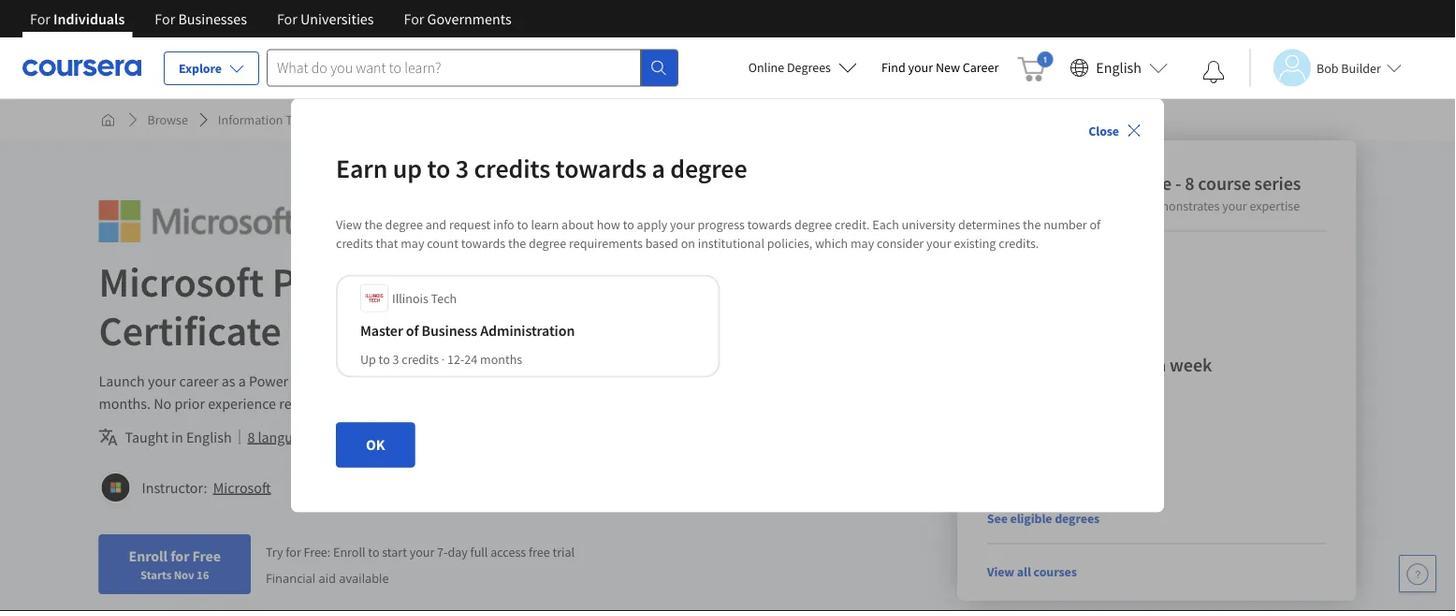 Task type: locate. For each thing, give the bounding box(es) containing it.
free
[[529, 543, 550, 560]]

professional up number
[[987, 172, 1086, 195]]

bi up required
[[291, 371, 304, 390]]

1 horizontal spatial english
[[1096, 58, 1142, 77]]

2 horizontal spatial credits
[[474, 152, 550, 184]]

1 horizontal spatial 3
[[455, 152, 469, 184]]

for inside try for free: enroll to start your 7-day full access free trial financial aid available
[[286, 543, 301, 560]]

apply
[[637, 216, 667, 233]]

3 for from the left
[[277, 9, 297, 28]]

microsoft right instructor:
[[213, 478, 271, 497]]

0 vertical spatial towards
[[555, 152, 647, 184]]

0 vertical spatial certificate
[[1089, 172, 1172, 195]]

2 for from the left
[[155, 9, 175, 28]]

7-
[[437, 543, 448, 560]]

1 horizontal spatial credits
[[402, 350, 439, 367]]

microsoft down microsoft image
[[99, 255, 264, 307]]

5 left at
[[987, 353, 997, 377]]

3 right the up
[[455, 152, 469, 184]]

3 right "up"
[[393, 350, 399, 367]]

career inside professional certificate - 8 course series earn a career credential that demonstrates your expertise
[[1024, 197, 1058, 214]]

illinois
[[392, 290, 428, 306]]

career inside launch your career as a power bi analyst. learn the in-demand business intelligence skills that will have you job-ready in less than 5 months. no prior experience required to get started.
[[179, 371, 219, 390]]

professional down policies,
[[663, 255, 881, 307]]

for left universities
[[277, 9, 297, 28]]

4 for from the left
[[404, 9, 424, 28]]

find your new career link
[[872, 56, 1008, 80]]

microsoft image
[[99, 200, 295, 242]]

that left the will
[[660, 371, 685, 390]]

certificate inside professional certificate - 8 course series earn a career credential that demonstrates your expertise
[[1089, 172, 1172, 195]]

week
[[1170, 353, 1212, 377]]

degree down learn
[[529, 234, 566, 251]]

8 languages available
[[248, 428, 379, 446]]

for left businesses
[[155, 9, 175, 28]]

experience
[[208, 394, 276, 413]]

your down course
[[1222, 197, 1247, 214]]

1 vertical spatial power
[[249, 371, 288, 390]]

for for individuals
[[30, 9, 50, 28]]

for
[[286, 543, 301, 560], [170, 546, 189, 565]]

view left and
[[336, 216, 362, 233]]

2 vertical spatial that
[[660, 371, 685, 390]]

0 vertical spatial power
[[272, 255, 384, 307]]

may down credit.
[[851, 234, 874, 251]]

1 vertical spatial of
[[406, 321, 419, 340]]

universities
[[300, 9, 374, 28]]

certificate
[[1089, 172, 1172, 195], [99, 304, 281, 356]]

power inside microsoft power bi data analyst professional certificate
[[272, 255, 384, 307]]

may left 'not'
[[485, 428, 512, 446]]

1 vertical spatial view
[[987, 563, 1014, 580]]

0 vertical spatial that
[[1119, 197, 1142, 214]]

0 horizontal spatial months
[[480, 350, 522, 367]]

0 horizontal spatial credits
[[336, 234, 373, 251]]

view for view the degree and request info to learn about how to apply your progress towards degree credit. each university determines the number of credits that may count towards the degree requirements based on institutional policies, which may consider your existing credits.
[[336, 216, 362, 233]]

financial aid available button
[[266, 569, 389, 586]]

will
[[688, 371, 710, 390]]

course
[[1198, 172, 1251, 195]]

credential
[[1061, 197, 1117, 214]]

0 horizontal spatial towards
[[461, 234, 505, 251]]

0 horizontal spatial professional
[[663, 255, 881, 307]]

english up "close" button at the right of page
[[1096, 58, 1142, 77]]

0 horizontal spatial english
[[186, 428, 232, 446]]

career up number
[[1024, 197, 1058, 214]]

1 horizontal spatial that
[[660, 371, 685, 390]]

available right aid
[[339, 569, 389, 586]]

a right as at the bottom left of the page
[[238, 371, 246, 390]]

eligible
[[1010, 510, 1052, 527]]

towards down request
[[461, 234, 505, 251]]

bi left tech
[[392, 255, 428, 307]]

1 horizontal spatial enroll
[[333, 543, 365, 560]]

for for enroll
[[170, 546, 189, 565]]

1 horizontal spatial 5
[[987, 353, 997, 377]]

1 horizontal spatial professional
[[987, 172, 1086, 195]]

to right info
[[517, 216, 528, 233]]

0 horizontal spatial 5
[[909, 371, 917, 390]]

credits up info
[[474, 152, 550, 184]]

online
[[748, 59, 784, 76]]

in
[[836, 371, 847, 390], [171, 428, 183, 446]]

microsoft inside microsoft power bi data analyst professional certificate
[[99, 255, 264, 307]]

for inside enroll for free starts nov 16
[[170, 546, 189, 565]]

enroll right free:
[[333, 543, 365, 560]]

16
[[197, 567, 209, 582]]

determines
[[958, 216, 1020, 233]]

1 vertical spatial that
[[376, 234, 398, 251]]

0 horizontal spatial that
[[376, 234, 398, 251]]

that
[[1119, 197, 1142, 214], [376, 234, 398, 251], [660, 371, 685, 390]]

see eligible degrees button
[[987, 509, 1100, 528]]

taught
[[125, 428, 168, 446]]

certificate up credential
[[1089, 172, 1172, 195]]

1 horizontal spatial in
[[836, 371, 847, 390]]

0 horizontal spatial 3
[[393, 350, 399, 367]]

the
[[364, 216, 383, 233], [1023, 216, 1041, 233], [508, 234, 526, 251], [397, 371, 418, 390]]

towards up 'how'
[[555, 152, 647, 184]]

enroll for free starts nov 16
[[129, 546, 221, 582]]

of down credential
[[1090, 216, 1101, 233]]

that left count
[[376, 234, 398, 251]]

the inside launch your career as a power bi analyst. learn the in-demand business intelligence skills that will have you job-ready in less than 5 months. no prior experience required to get started.
[[397, 371, 418, 390]]

prior
[[174, 394, 205, 413]]

new
[[936, 59, 960, 76]]

power
[[272, 255, 384, 307], [249, 371, 288, 390]]

1 horizontal spatial earn
[[987, 197, 1012, 214]]

1 horizontal spatial 8
[[1185, 172, 1194, 195]]

0 vertical spatial 8
[[1185, 172, 1194, 195]]

0 vertical spatial earn
[[336, 152, 388, 184]]

your up no
[[148, 371, 176, 390]]

master of business administration
[[360, 321, 575, 340]]

microsoft power bi data analyst professional certificate
[[99, 255, 881, 356]]

5
[[987, 353, 997, 377], [909, 371, 917, 390]]

8 right -
[[1185, 172, 1194, 195]]

to left start
[[368, 543, 379, 560]]

your up on
[[670, 216, 695, 233]]

0 vertical spatial microsoft
[[99, 255, 264, 307]]

0 horizontal spatial certificate
[[99, 304, 281, 356]]

administration
[[480, 321, 575, 340]]

0 horizontal spatial of
[[406, 321, 419, 340]]

0 vertical spatial bi
[[392, 255, 428, 307]]

institutional
[[698, 234, 764, 251]]

a up determines
[[1015, 197, 1021, 214]]

0 horizontal spatial for
[[170, 546, 189, 565]]

2 horizontal spatial towards
[[747, 216, 792, 233]]

based
[[645, 234, 678, 251]]

english
[[1096, 58, 1142, 77], [186, 428, 232, 446]]

professional inside microsoft power bi data analyst professional certificate
[[663, 255, 881, 307]]

1 horizontal spatial view
[[987, 563, 1014, 580]]

1 horizontal spatial career
[[1024, 197, 1058, 214]]

to left get
[[335, 394, 348, 413]]

power up master
[[272, 255, 384, 307]]

of right master
[[406, 321, 419, 340]]

credits.
[[999, 234, 1039, 251]]

a
[[652, 152, 665, 184], [1015, 197, 1021, 214], [1157, 353, 1166, 377], [238, 371, 246, 390]]

data
[[436, 255, 517, 307]]

months up business
[[480, 350, 522, 367]]

your down university
[[926, 234, 951, 251]]

1 horizontal spatial for
[[286, 543, 301, 560]]

0 horizontal spatial career
[[179, 371, 219, 390]]

series
[[1254, 172, 1301, 195]]

enroll inside try for free: enroll to start your 7-day full access free trial financial aid available
[[333, 543, 365, 560]]

at
[[1065, 353, 1081, 377]]

1 vertical spatial earn
[[987, 197, 1012, 214]]

may left count
[[401, 234, 424, 251]]

some
[[395, 428, 431, 446]]

1 vertical spatial credits
[[336, 234, 373, 251]]

0 vertical spatial career
[[1024, 197, 1058, 214]]

a inside dialog
[[652, 152, 665, 184]]

master
[[360, 321, 403, 340]]

for governments
[[404, 9, 511, 28]]

0 vertical spatial professional
[[987, 172, 1086, 195]]

1 vertical spatial certificate
[[99, 304, 281, 356]]

businesses
[[178, 9, 247, 28]]

for left the individuals
[[30, 9, 50, 28]]

credits left count
[[336, 234, 373, 251]]

bob builder button
[[1249, 49, 1402, 87]]

to inside launch your career as a power bi analyst. learn the in-demand business intelligence skills that will have you job-ready in less than 5 months. no prior experience required to get started.
[[335, 394, 348, 413]]

towards up policies,
[[747, 216, 792, 233]]

nov
[[174, 567, 194, 582]]

1 vertical spatial english
[[186, 428, 232, 446]]

the up credits.
[[1023, 216, 1041, 233]]

for businesses
[[155, 9, 247, 28]]

professional inside professional certificate - 8 course series earn a career credential that demonstrates your expertise
[[987, 172, 1086, 195]]

8 inside professional certificate - 8 course series earn a career credential that demonstrates your expertise
[[1185, 172, 1194, 195]]

for left governments
[[404, 9, 424, 28]]

enroll inside enroll for free starts nov 16
[[129, 546, 168, 565]]

that inside professional certificate - 8 course series earn a career credential that demonstrates your expertise
[[1119, 197, 1142, 214]]

0 horizontal spatial earn
[[336, 152, 388, 184]]

8 inside 8 languages available button
[[248, 428, 255, 446]]

governments
[[427, 9, 511, 28]]

to right "up"
[[379, 350, 390, 367]]

for right try
[[286, 543, 301, 560]]

view
[[336, 216, 362, 233], [987, 563, 1014, 580]]

1 vertical spatial available
[[339, 569, 389, 586]]

0 vertical spatial credits
[[474, 152, 550, 184]]

the left and
[[364, 216, 383, 233]]

1 horizontal spatial of
[[1090, 216, 1101, 233]]

available inside try for free: enroll to start your 7-day full access free trial financial aid available
[[339, 569, 389, 586]]

5 right than
[[909, 371, 917, 390]]

to
[[427, 152, 450, 184], [517, 216, 528, 233], [623, 216, 634, 233], [379, 350, 390, 367], [335, 394, 348, 413], [368, 543, 379, 560]]

8 down "experience"
[[248, 428, 255, 446]]

the left in-
[[397, 371, 418, 390]]

try for free: enroll to start your 7-day full access free trial financial aid available
[[266, 543, 575, 586]]

hours
[[1107, 353, 1153, 377]]

credits left ·
[[402, 350, 439, 367]]

0 horizontal spatial enroll
[[129, 546, 168, 565]]

1 vertical spatial 3
[[393, 350, 399, 367]]

0 vertical spatial of
[[1090, 216, 1101, 233]]

0 vertical spatial view
[[336, 216, 362, 233]]

0 horizontal spatial view
[[336, 216, 362, 233]]

master of business administration link
[[360, 320, 711, 342]]

that inside view the degree and request info to learn about how to apply your progress towards degree credit. each university determines the number of credits that may count towards the degree requirements based on institutional policies, which may consider your existing credits.
[[376, 234, 398, 251]]

1 horizontal spatial towards
[[555, 152, 647, 184]]

0 vertical spatial in
[[836, 371, 847, 390]]

career
[[963, 59, 999, 76]]

trial
[[552, 543, 575, 560]]

None search field
[[267, 49, 678, 87]]

earn left the up
[[336, 152, 388, 184]]

view the degree and request info to learn about how to apply your progress towards degree credit. each university determines the number of credits that may count towards the degree requirements based on institutional policies, which may consider your existing credits.
[[336, 216, 1101, 251]]

0 horizontal spatial in
[[171, 428, 183, 446]]

to right 'how'
[[623, 216, 634, 233]]

months inside earn up to 3 credits towards a degree dialog
[[480, 350, 522, 367]]

0 vertical spatial english
[[1096, 58, 1142, 77]]

as
[[222, 371, 235, 390]]

degree left and
[[385, 216, 423, 233]]

2 horizontal spatial that
[[1119, 197, 1142, 214]]

translated
[[558, 428, 622, 446]]

career up prior
[[179, 371, 219, 390]]

1 horizontal spatial bi
[[392, 255, 428, 307]]

view left all
[[987, 563, 1014, 580]]

in left less in the bottom of the page
[[836, 371, 847, 390]]

1 vertical spatial bi
[[291, 371, 304, 390]]

learn
[[359, 371, 394, 390]]

credits inside view the degree and request info to learn about how to apply your progress towards degree credit. each university determines the number of credits that may count towards the degree requirements based on institutional policies, which may consider your existing credits.
[[336, 234, 373, 251]]

1 vertical spatial professional
[[663, 255, 881, 307]]

instructor:
[[142, 478, 207, 497]]

certificate up as at the bottom left of the page
[[99, 304, 281, 356]]

earn up to 3 credits towards a degree
[[336, 152, 747, 184]]

1 for from the left
[[30, 9, 50, 28]]

power up "experience"
[[249, 371, 288, 390]]

10
[[1085, 353, 1104, 377]]

0 horizontal spatial 8
[[248, 428, 255, 446]]

you
[[746, 371, 770, 390]]

1 vertical spatial microsoft
[[213, 478, 271, 497]]

enroll up starts
[[129, 546, 168, 565]]

your left "7-" on the left
[[410, 543, 434, 560]]

english down prior
[[186, 428, 232, 446]]

for individuals
[[30, 9, 125, 28]]

1 horizontal spatial certificate
[[1089, 172, 1172, 195]]

1 vertical spatial towards
[[747, 216, 792, 233]]

0 vertical spatial available
[[324, 428, 379, 446]]

started.
[[374, 394, 422, 413]]

microsoft link
[[213, 478, 271, 497]]

that right credential
[[1119, 197, 1142, 214]]

0 horizontal spatial bi
[[291, 371, 304, 390]]

of
[[1090, 216, 1101, 233], [406, 321, 419, 340]]

explore button
[[164, 51, 259, 85]]

career
[[1024, 197, 1058, 214], [179, 371, 219, 390]]

1 vertical spatial 8
[[248, 428, 255, 446]]

free:
[[304, 543, 331, 560]]

view inside view the degree and request info to learn about how to apply your progress towards degree credit. each university determines the number of credits that may count towards the degree requirements based on institutional policies, which may consider your existing credits.
[[336, 216, 362, 233]]

1 vertical spatial career
[[179, 371, 219, 390]]

your inside try for free: enroll to start your 7-day full access free trial financial aid available
[[410, 543, 434, 560]]

earn up determines
[[987, 197, 1012, 214]]

in right taught
[[171, 428, 183, 446]]

months left at
[[1000, 353, 1061, 377]]

5 months at 10 hours a week
[[987, 353, 1212, 377]]

·
[[441, 350, 445, 367]]

earn inside professional certificate - 8 course series earn a career credential that demonstrates your expertise
[[987, 197, 1012, 214]]

a up apply
[[652, 152, 665, 184]]

for up nov
[[170, 546, 189, 565]]

all
[[1017, 563, 1031, 580]]

earn inside earn up to 3 credits towards a degree dialog
[[336, 152, 388, 184]]

2 vertical spatial towards
[[461, 234, 505, 251]]

available down get
[[324, 428, 379, 446]]



Task type: vqa. For each thing, say whether or not it's contained in the screenshot.
Edit personal details. "icon"
no



Task type: describe. For each thing, give the bounding box(es) containing it.
explore
[[179, 60, 222, 77]]

try
[[266, 543, 283, 560]]

analyst
[[525, 255, 655, 307]]

earn up to 3 credits towards a degree dialog
[[291, 99, 1164, 512]]

1 horizontal spatial may
[[485, 428, 512, 446]]

ok
[[366, 436, 385, 454]]

months.
[[99, 394, 151, 413]]

bi inside launch your career as a power bi analyst. learn the in-demand business intelligence skills that will have you job-ready in less than 5 months. no prior experience required to get started.
[[291, 371, 304, 390]]

power inside launch your career as a power bi analyst. learn the in-demand business intelligence skills that will have you job-ready in less than 5 months. no prior experience required to get started.
[[249, 371, 288, 390]]

be
[[539, 428, 555, 446]]

degree up progress
[[670, 152, 747, 184]]

financial
[[266, 569, 315, 586]]

certificate inside microsoft power bi data analyst professional certificate
[[99, 304, 281, 356]]

information technology
[[218, 111, 349, 128]]

aid
[[319, 569, 336, 586]]

4.6
[[987, 248, 1011, 272]]

view all courses
[[987, 563, 1077, 580]]

consider
[[877, 234, 924, 251]]

home image
[[101, 112, 116, 127]]

24
[[464, 350, 477, 367]]

show notifications image
[[1202, 61, 1225, 83]]

degrees
[[787, 59, 831, 76]]

banner navigation
[[15, 0, 526, 37]]

help center image
[[1406, 562, 1429, 585]]

-
[[1175, 172, 1181, 195]]

launch your career as a power bi analyst. learn the in-demand business intelligence skills that will have you job-ready in less than 5 months. no prior experience required to get started.
[[99, 371, 917, 413]]

ok button
[[336, 422, 415, 467]]

online degrees
[[748, 59, 831, 76]]

find
[[881, 59, 906, 76]]

content
[[434, 428, 482, 446]]

requirements
[[569, 234, 643, 251]]

individuals
[[53, 9, 125, 28]]

for for governments
[[404, 9, 424, 28]]

policies,
[[767, 234, 812, 251]]

your inside launch your career as a power bi analyst. learn the in-demand business intelligence skills that will have you job-ready in less than 5 months. no prior experience required to get started.
[[148, 371, 176, 390]]

in-
[[421, 371, 437, 390]]

to right the up
[[427, 152, 450, 184]]

have
[[713, 371, 743, 390]]

illinois tech
[[392, 290, 457, 306]]

for for businesses
[[155, 9, 175, 28]]

view all courses link
[[987, 563, 1077, 580]]

available inside button
[[324, 428, 379, 446]]

0 horizontal spatial may
[[401, 234, 424, 251]]

5 inside launch your career as a power bi analyst. learn the in-demand business intelligence skills that will have you job-ready in less than 5 months. no prior experience required to get started.
[[909, 371, 917, 390]]

less
[[850, 371, 874, 390]]

some content may not be translated
[[395, 428, 622, 446]]

information technology link
[[210, 103, 357, 137]]

english inside button
[[1096, 58, 1142, 77]]

taught in english
[[125, 428, 232, 446]]

no
[[154, 394, 171, 413]]

browse link
[[140, 103, 195, 137]]

close button
[[1081, 114, 1149, 147]]

and
[[425, 216, 446, 233]]

a inside professional certificate - 8 course series earn a career credential that demonstrates your expertise
[[1015, 197, 1021, 214]]

for universities
[[277, 9, 374, 28]]

browse
[[147, 111, 188, 128]]

find your new career
[[881, 59, 999, 76]]

tech
[[431, 290, 457, 306]]

day
[[448, 543, 468, 560]]

request
[[449, 216, 491, 233]]

2 vertical spatial credits
[[402, 350, 439, 367]]

for for try
[[286, 543, 301, 560]]

degree up which
[[794, 216, 832, 233]]

What do you want to learn? text field
[[267, 49, 641, 87]]

for for universities
[[277, 9, 297, 28]]

each
[[872, 216, 899, 233]]

your right find
[[908, 59, 933, 76]]

up to 3 credits · 12-24 months
[[360, 350, 522, 367]]

required
[[279, 394, 332, 413]]

builder
[[1341, 59, 1381, 76]]

online degrees button
[[733, 47, 872, 88]]

of inside view the degree and request info to learn about how to apply your progress towards degree credit. each university determines the number of credits that may count towards the degree requirements based on institutional policies, which may consider your existing credits.
[[1090, 216, 1101, 233]]

8 languages available button
[[248, 426, 379, 448]]

get
[[351, 394, 371, 413]]

bob builder
[[1317, 59, 1381, 76]]

bi inside microsoft power bi data analyst professional certificate
[[392, 255, 428, 307]]

free
[[192, 546, 221, 565]]

1 horizontal spatial months
[[1000, 353, 1061, 377]]

not
[[515, 428, 536, 446]]

in inside launch your career as a power bi analyst. learn the in-demand business intelligence skills that will have you job-ready in less than 5 months. no prior experience required to get started.
[[836, 371, 847, 390]]

credit.
[[835, 216, 870, 233]]

technology
[[286, 111, 349, 128]]

learn
[[531, 216, 559, 233]]

to inside try for free: enroll to start your 7-day full access free trial financial aid available
[[368, 543, 379, 560]]

analyst.
[[307, 371, 356, 390]]

the down info
[[508, 234, 526, 251]]

business
[[422, 321, 477, 340]]

ready
[[797, 371, 833, 390]]

see
[[987, 510, 1008, 527]]

full
[[470, 543, 488, 560]]

0 vertical spatial 3
[[455, 152, 469, 184]]

2 horizontal spatial may
[[851, 234, 874, 251]]

information
[[218, 111, 283, 128]]

1 vertical spatial in
[[171, 428, 183, 446]]

a left the week
[[1157, 353, 1166, 377]]

progress
[[697, 216, 745, 233]]

launch
[[99, 371, 145, 390]]

courses
[[1034, 563, 1077, 580]]

expertise
[[1250, 197, 1300, 214]]

view for view all courses
[[987, 563, 1014, 580]]

up
[[393, 152, 422, 184]]

microsoft image
[[102, 473, 130, 502]]

coursera image
[[22, 53, 141, 83]]

existing
[[954, 234, 996, 251]]

access
[[491, 543, 526, 560]]

instructor: microsoft
[[142, 478, 271, 497]]

that inside launch your career as a power bi analyst. learn the in-demand business intelligence skills that will have you job-ready in less than 5 months. no prior experience required to get started.
[[660, 371, 685, 390]]

close
[[1088, 122, 1119, 139]]

your inside professional certificate - 8 course series earn a career credential that demonstrates your expertise
[[1222, 197, 1247, 214]]

a inside launch your career as a power bi analyst. learn the in-demand business intelligence skills that will have you job-ready in less than 5 months. no prior experience required to get started.
[[238, 371, 246, 390]]

which
[[815, 234, 848, 251]]

shopping cart: 1 item image
[[1017, 51, 1053, 81]]

see eligible degrees
[[987, 510, 1100, 527]]



